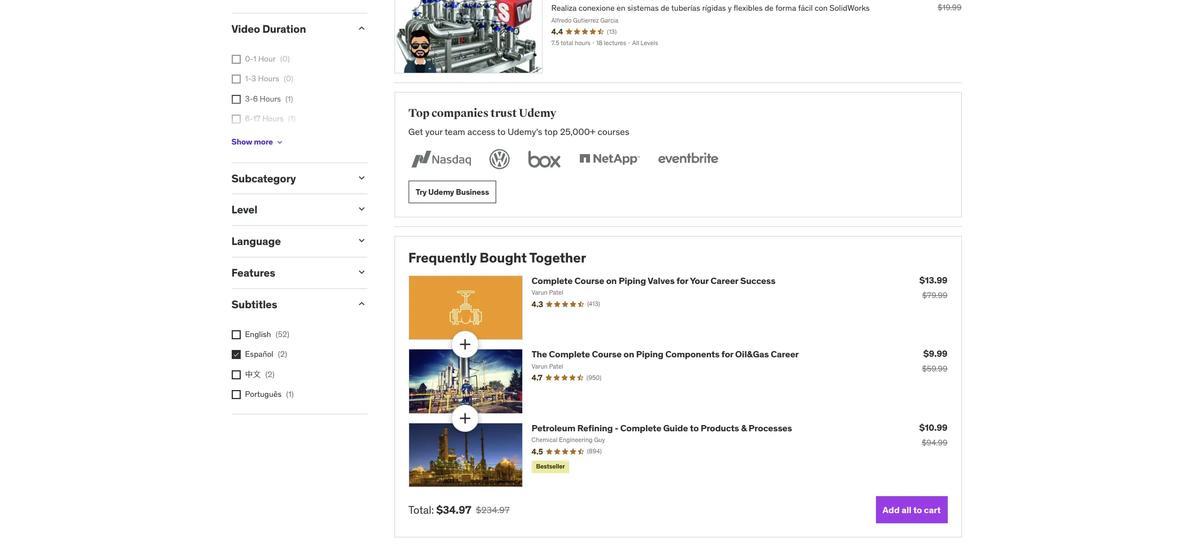 Task type: vqa. For each thing, say whether or not it's contained in the screenshot.
INSTRUCTORS at top
no



Task type: locate. For each thing, give the bounding box(es) containing it.
1 vertical spatial for
[[722, 349, 733, 360]]

varun inside "the complete course on piping components for oil&gas career varun patel"
[[532, 363, 548, 371]]

processes
[[749, 423, 792, 434]]

guy
[[594, 436, 605, 444]]

xsmall image left 3-
[[231, 95, 241, 104]]

2 varun from the top
[[532, 363, 548, 371]]

together
[[529, 249, 586, 267]]

0 vertical spatial piping
[[619, 275, 646, 287]]

valves
[[648, 275, 675, 287]]

1 small image from the top
[[356, 267, 367, 278]]

0 vertical spatial course
[[575, 275, 604, 287]]

1 vertical spatial (0)
[[284, 74, 293, 84]]

(2) for español (2)
[[278, 349, 287, 360]]

4.5
[[532, 447, 543, 457]]

4 small image from the top
[[356, 235, 367, 247]]

17
[[253, 114, 260, 124]]

complete down "together"
[[532, 275, 573, 287]]

(1) down 3-6 hours (1)
[[288, 114, 296, 124]]

$13.99 $79.99
[[919, 275, 948, 301]]

xsmall image left 1-
[[231, 75, 241, 84]]

xsmall image
[[231, 95, 241, 104], [275, 138, 284, 147], [231, 330, 241, 339], [231, 351, 241, 360], [231, 371, 241, 380]]

0 vertical spatial complete
[[532, 275, 573, 287]]

0 vertical spatial to
[[497, 126, 506, 137]]

the
[[532, 349, 547, 360]]

0 vertical spatial for
[[677, 275, 688, 287]]

1 vertical spatial piping
[[636, 349, 664, 360]]

language
[[231, 235, 281, 248]]

1 horizontal spatial to
[[690, 423, 699, 434]]

show more button
[[231, 131, 284, 154]]

patel inside "the complete course on piping components for oil&gas career varun patel"
[[549, 363, 563, 371]]

0 vertical spatial career
[[711, 275, 738, 287]]

small image
[[356, 267, 367, 278], [356, 298, 367, 310]]

hour
[[258, 53, 276, 64]]

2 vertical spatial to
[[913, 505, 922, 516]]

xsmall image left español
[[231, 351, 241, 360]]

xsmall image right more
[[275, 138, 284, 147]]

varun for the
[[532, 363, 548, 371]]

1 horizontal spatial (2)
[[278, 349, 287, 360]]

career inside complete course on piping valves for your career success varun patel
[[711, 275, 738, 287]]

1-
[[245, 74, 251, 84]]

xsmall image for español
[[231, 351, 241, 360]]

career right the oil&gas
[[771, 349, 799, 360]]

0 vertical spatial udemy
[[519, 106, 556, 120]]

2 patel from the top
[[549, 363, 563, 371]]

udemy right try
[[428, 187, 454, 197]]

piping inside complete course on piping valves for your career success varun patel
[[619, 275, 646, 287]]

career inside "the complete course on piping components for oil&gas career varun patel"
[[771, 349, 799, 360]]

1 vertical spatial small image
[[356, 298, 367, 310]]

course up (413)
[[575, 275, 604, 287]]

hours right 17
[[262, 114, 284, 124]]

video duration
[[231, 22, 306, 36]]

(52)
[[276, 329, 289, 339]]

3 small image from the top
[[356, 204, 367, 215]]

$94.99
[[922, 438, 948, 448]]

piping left valves
[[619, 275, 646, 287]]

xsmall image left 中文
[[231, 371, 241, 380]]

xsmall image
[[231, 55, 241, 64], [231, 75, 241, 84], [231, 115, 241, 124], [231, 391, 241, 400]]

bestseller
[[536, 463, 565, 471]]

0 vertical spatial (0)
[[280, 53, 290, 64]]

$234.97
[[476, 505, 510, 516]]

subtitles button
[[231, 298, 347, 311]]

0 horizontal spatial for
[[677, 275, 688, 287]]

0 vertical spatial (1)
[[286, 94, 293, 104]]

complete right the
[[549, 349, 590, 360]]

1 horizontal spatial career
[[771, 349, 799, 360]]

0 horizontal spatial career
[[711, 275, 738, 287]]

1 vertical spatial on
[[624, 349, 634, 360]]

413 reviews element
[[587, 300, 600, 309]]

duration
[[262, 22, 306, 36]]

(0) up 3-6 hours (1)
[[284, 74, 293, 84]]

(2) down (52)
[[278, 349, 287, 360]]

udemy's
[[508, 126, 542, 137]]

2 small image from the top
[[356, 172, 367, 183]]

varun
[[532, 289, 548, 297], [532, 363, 548, 371]]

on inside "the complete course on piping components for oil&gas career varun patel"
[[624, 349, 634, 360]]

course
[[575, 275, 604, 287], [592, 349, 622, 360]]

features
[[231, 266, 275, 280]]

3 xsmall image from the top
[[231, 115, 241, 124]]

1 vertical spatial career
[[771, 349, 799, 360]]

0 horizontal spatial on
[[606, 275, 617, 287]]

(1)
[[286, 94, 293, 104], [288, 114, 296, 124], [286, 390, 294, 400]]

2 vertical spatial complete
[[620, 423, 661, 434]]

hours for 1-3 hours
[[258, 74, 279, 84]]

0 vertical spatial varun
[[532, 289, 548, 297]]

udemy up udemy's
[[519, 106, 556, 120]]

1 vertical spatial course
[[592, 349, 622, 360]]

$34.97
[[436, 504, 471, 517]]

varun for complete
[[532, 289, 548, 297]]

17+ hours
[[245, 134, 281, 144]]

xsmall image left english
[[231, 330, 241, 339]]

to down trust
[[497, 126, 506, 137]]

to
[[497, 126, 506, 137], [690, 423, 699, 434], [913, 505, 922, 516]]

to right guide
[[690, 423, 699, 434]]

4.3
[[532, 299, 543, 310]]

for left your
[[677, 275, 688, 287]]

1 horizontal spatial for
[[722, 349, 733, 360]]

1 horizontal spatial on
[[624, 349, 634, 360]]

1 small image from the top
[[356, 23, 367, 34]]

0 vertical spatial on
[[606, 275, 617, 287]]

video
[[231, 22, 260, 36]]

2 horizontal spatial to
[[913, 505, 922, 516]]

1 vertical spatial (2)
[[265, 370, 274, 380]]

1 horizontal spatial udemy
[[519, 106, 556, 120]]

piping left the components at the bottom right of the page
[[636, 349, 664, 360]]

2 xsmall image from the top
[[231, 75, 241, 84]]

2 small image from the top
[[356, 298, 367, 310]]

bought
[[480, 249, 527, 267]]

varun inside complete course on piping valves for your career success varun patel
[[532, 289, 548, 297]]

your
[[690, 275, 709, 287]]

4.7
[[532, 373, 543, 383]]

xsmall image left 6-
[[231, 115, 241, 124]]

894 reviews element
[[587, 448, 602, 457]]

box image
[[525, 147, 563, 172]]

petroleum
[[532, 423, 575, 434]]

petroleum refining - complete guide to products & processes link
[[532, 423, 792, 434]]

hours
[[258, 74, 279, 84], [260, 94, 281, 104], [262, 114, 284, 124], [259, 134, 281, 144]]

complete
[[532, 275, 573, 287], [549, 349, 590, 360], [620, 423, 661, 434]]

-
[[615, 423, 618, 434]]

add
[[883, 505, 900, 516]]

hours right 6
[[260, 94, 281, 104]]

xsmall image for english
[[231, 330, 241, 339]]

small image
[[356, 23, 367, 34], [356, 172, 367, 183], [356, 204, 367, 215], [356, 235, 367, 247]]

1 vertical spatial patel
[[549, 363, 563, 371]]

xsmall image inside show more button
[[275, 138, 284, 147]]

xsmall image left '0-'
[[231, 55, 241, 64]]

0 vertical spatial (2)
[[278, 349, 287, 360]]

$9.99 $59.99
[[922, 348, 948, 374]]

course inside complete course on piping valves for your career success varun patel
[[575, 275, 604, 287]]

for left the oil&gas
[[722, 349, 733, 360]]

piping inside "the complete course on piping components for oil&gas career varun patel"
[[636, 349, 664, 360]]

products
[[701, 423, 739, 434]]

complete course on piping valves for your career success varun patel
[[532, 275, 776, 297]]

1 vertical spatial to
[[690, 423, 699, 434]]

1 varun from the top
[[532, 289, 548, 297]]

complete inside complete course on piping valves for your career success varun patel
[[532, 275, 573, 287]]

course up (950)
[[592, 349, 622, 360]]

xsmall image left português
[[231, 391, 241, 400]]

(1) for 3-6 hours (1)
[[286, 94, 293, 104]]

1 vertical spatial (1)
[[288, 114, 296, 124]]

6-17 hours (1)
[[245, 114, 296, 124]]

25,000+
[[560, 126, 596, 137]]

(1) right português
[[286, 390, 294, 400]]

for
[[677, 275, 688, 287], [722, 349, 733, 360]]

español
[[245, 349, 273, 360]]

0 vertical spatial small image
[[356, 267, 367, 278]]

1 patel from the top
[[549, 289, 563, 297]]

$59.99
[[922, 364, 948, 374]]

1 vertical spatial varun
[[532, 363, 548, 371]]

hours right "3"
[[258, 74, 279, 84]]

0 horizontal spatial to
[[497, 126, 506, 137]]

中文 (2)
[[245, 370, 274, 380]]

0 horizontal spatial udemy
[[428, 187, 454, 197]]

0 vertical spatial patel
[[549, 289, 563, 297]]

0-1 hour (0)
[[245, 53, 290, 64]]

patel inside complete course on piping valves for your career success varun patel
[[549, 289, 563, 297]]

to inside top companies trust udemy get your team access to udemy's top 25,000+ courses
[[497, 126, 506, 137]]

small image for features
[[356, 267, 367, 278]]

3
[[251, 74, 256, 84]]

piping
[[619, 275, 646, 287], [636, 349, 664, 360]]

career right your
[[711, 275, 738, 287]]

xsmall image for português
[[231, 391, 241, 400]]

varun up 4.7
[[532, 363, 548, 371]]

0 horizontal spatial (2)
[[265, 370, 274, 380]]

3-6 hours (1)
[[245, 94, 293, 104]]

the complete course on piping components for oil&gas career varun patel
[[532, 349, 799, 371]]

udemy
[[519, 106, 556, 120], [428, 187, 454, 197]]

(0) right the hour
[[280, 53, 290, 64]]

1 vertical spatial udemy
[[428, 187, 454, 197]]

1 vertical spatial complete
[[549, 349, 590, 360]]

(2) for 中文 (2)
[[265, 370, 274, 380]]

complete inside "the complete course on piping components for oil&gas career varun patel"
[[549, 349, 590, 360]]

4 xsmall image from the top
[[231, 391, 241, 400]]

(1) up 6-17 hours (1) on the top of the page
[[286, 94, 293, 104]]

your
[[425, 126, 443, 137]]

varun up '4.3'
[[532, 289, 548, 297]]

17+
[[245, 134, 257, 144]]

1 xsmall image from the top
[[231, 55, 241, 64]]

career
[[711, 275, 738, 287], [771, 349, 799, 360]]

to right all
[[913, 505, 922, 516]]

complete right -
[[620, 423, 661, 434]]

to inside "button"
[[913, 505, 922, 516]]

chemical
[[532, 436, 558, 444]]

&
[[741, 423, 747, 434]]

on
[[606, 275, 617, 287], [624, 349, 634, 360]]

business
[[456, 187, 489, 197]]

for inside "the complete course on piping components for oil&gas career varun patel"
[[722, 349, 733, 360]]

(2) right 中文
[[265, 370, 274, 380]]



Task type: describe. For each thing, give the bounding box(es) containing it.
refining
[[577, 423, 613, 434]]

(0) for 0-1 hour (0)
[[280, 53, 290, 64]]

add all to cart button
[[876, 497, 948, 524]]

video duration button
[[231, 22, 347, 36]]

show more
[[231, 137, 273, 147]]

show
[[231, 137, 252, 147]]

subtitles
[[231, 298, 277, 311]]

to inside the petroleum refining - complete guide to products & processes chemical engineering guy
[[690, 423, 699, 434]]

on inside complete course on piping valves for your career success varun patel
[[606, 275, 617, 287]]

small image for subtitles
[[356, 298, 367, 310]]

2 vertical spatial (1)
[[286, 390, 294, 400]]

$13.99
[[919, 275, 948, 286]]

try udemy business link
[[408, 181, 497, 204]]

udemy inside top companies trust udemy get your team access to udemy's top 25,000+ courses
[[519, 106, 556, 120]]

3-
[[245, 94, 253, 104]]

português
[[245, 390, 282, 400]]

small image for video duration
[[356, 23, 367, 34]]

top
[[408, 106, 430, 120]]

subcategory
[[231, 172, 296, 185]]

course inside "the complete course on piping components for oil&gas career varun patel"
[[592, 349, 622, 360]]

nasdaq image
[[408, 147, 473, 172]]

top
[[544, 126, 558, 137]]

eventbrite image
[[655, 147, 720, 172]]

xsmall image for 中文
[[231, 371, 241, 380]]

hours for 6-17 hours
[[262, 114, 284, 124]]

components
[[665, 349, 720, 360]]

team
[[445, 126, 465, 137]]

the complete course on piping components for oil&gas career link
[[532, 349, 799, 360]]

xsmall image for 1-
[[231, 75, 241, 84]]

1-3 hours (0)
[[245, 74, 293, 84]]

frequently bought together
[[408, 249, 586, 267]]

hours right 17+
[[259, 134, 281, 144]]

$19.99
[[938, 2, 962, 12]]

xsmall image for 0-
[[231, 55, 241, 64]]

features button
[[231, 266, 347, 280]]

more
[[254, 137, 273, 147]]

trust
[[491, 106, 517, 120]]

xsmall image for 3-
[[231, 95, 241, 104]]

all
[[902, 505, 912, 516]]

for inside complete course on piping valves for your career success varun patel
[[677, 275, 688, 287]]

total:
[[408, 504, 434, 517]]

netapp image
[[577, 147, 642, 172]]

950 reviews element
[[587, 374, 602, 383]]

engineering
[[559, 436, 593, 444]]

complete inside the petroleum refining - complete guide to products & processes chemical engineering guy
[[620, 423, 661, 434]]

6-
[[245, 114, 253, 124]]

xsmall image for 6-
[[231, 115, 241, 124]]

language button
[[231, 235, 347, 248]]

subcategory button
[[231, 172, 347, 185]]

(950)
[[587, 374, 602, 382]]

oil&gas
[[735, 349, 769, 360]]

0-
[[245, 53, 253, 64]]

success
[[740, 275, 776, 287]]

get
[[408, 126, 423, 137]]

中文
[[245, 370, 261, 380]]

small image for subcategory
[[356, 172, 367, 183]]

español (2)
[[245, 349, 287, 360]]

patel for the
[[549, 363, 563, 371]]

top companies trust udemy get your team access to udemy's top 25,000+ courses
[[408, 106, 629, 137]]

(0) for 1-3 hours (0)
[[284, 74, 293, 84]]

add all to cart
[[883, 505, 941, 516]]

frequently
[[408, 249, 477, 267]]

$79.99
[[922, 291, 948, 301]]

petroleum refining - complete guide to products & processes chemical engineering guy
[[532, 423, 792, 444]]

try udemy business
[[416, 187, 489, 197]]

$9.99
[[924, 348, 948, 360]]

6
[[253, 94, 258, 104]]

level button
[[231, 203, 347, 217]]

level
[[231, 203, 257, 217]]

volkswagen image
[[487, 147, 512, 172]]

(1) for 6-17 hours (1)
[[288, 114, 296, 124]]

small image for language
[[356, 235, 367, 247]]

small image for level
[[356, 204, 367, 215]]

try
[[416, 187, 427, 197]]

english
[[245, 329, 271, 339]]

$10.99
[[919, 422, 948, 434]]

patel for complete
[[549, 289, 563, 297]]

courses
[[598, 126, 629, 137]]

hours for 3-6 hours
[[260, 94, 281, 104]]

english (52)
[[245, 329, 289, 339]]

total: $34.97 $234.97
[[408, 504, 510, 517]]

$10.99 $94.99
[[919, 422, 948, 448]]

guide
[[663, 423, 688, 434]]

access
[[467, 126, 495, 137]]

1
[[253, 53, 256, 64]]

cart
[[924, 505, 941, 516]]

(413)
[[587, 300, 600, 308]]

companies
[[432, 106, 489, 120]]



